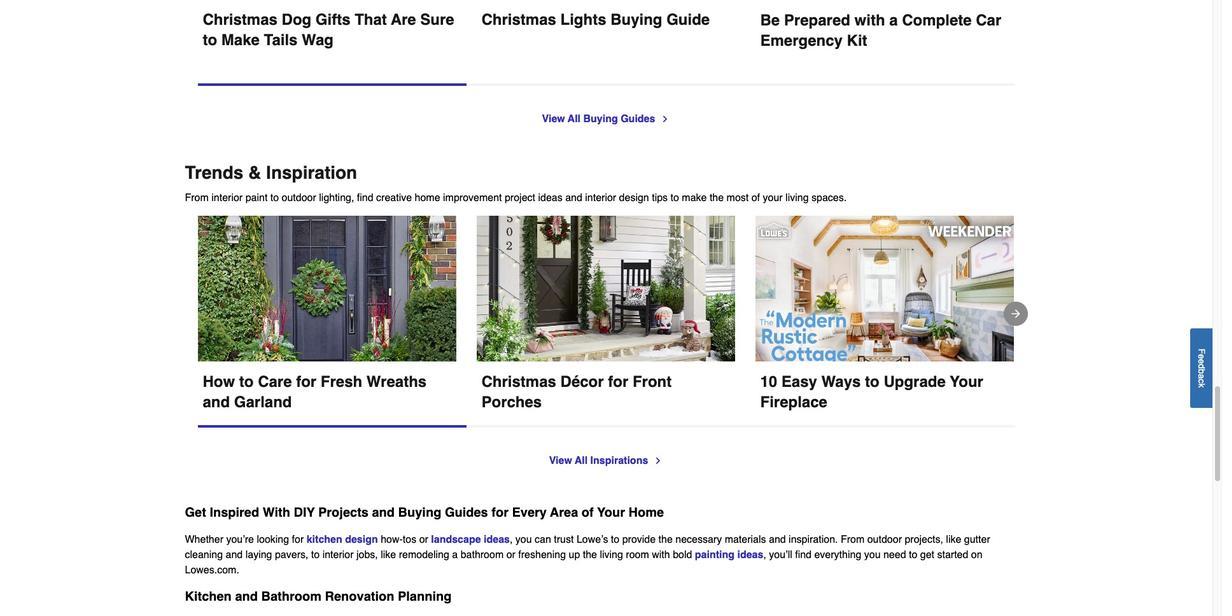 Task type: locate. For each thing, give the bounding box(es) containing it.
2 vertical spatial the
[[583, 549, 597, 561]]

view
[[542, 113, 565, 125], [549, 455, 572, 466]]

2 vertical spatial buying
[[398, 505, 441, 520]]

0 horizontal spatial ideas
[[484, 534, 510, 545]]

you left the can
[[516, 534, 532, 545]]

christmas
[[203, 11, 277, 29], [482, 11, 556, 29], [482, 373, 556, 391]]

with up kit
[[855, 11, 885, 29]]

a navy blue door on a brick home decorated with a fresh wreath and garland. image
[[198, 216, 456, 367]]

bold
[[673, 549, 692, 561]]

wreaths
[[367, 373, 427, 391]]

for
[[296, 373, 317, 391], [608, 373, 629, 391], [492, 505, 509, 520], [292, 534, 304, 545]]

2 e from the top
[[1197, 359, 1207, 364]]

and
[[565, 192, 582, 204], [203, 393, 230, 411], [372, 505, 395, 520], [769, 534, 786, 545], [226, 549, 243, 561], [235, 589, 258, 604]]

bathroom
[[461, 549, 504, 561]]

fireplace
[[760, 393, 828, 411]]

be
[[760, 11, 780, 29]]

0 vertical spatial all
[[568, 113, 581, 125]]

for right care
[[296, 373, 317, 391]]

0 vertical spatial scrollbar
[[198, 83, 466, 86]]

0 vertical spatial design
[[619, 192, 649, 204]]

on
[[971, 549, 983, 561]]

chevron right image inside view all inspirations link
[[653, 456, 664, 466]]

, you'll find everything you need to get started on lowes.com.
[[185, 549, 983, 576]]

interior
[[212, 192, 243, 204], [585, 192, 616, 204], [323, 549, 354, 561]]

from down trends
[[185, 192, 209, 204]]

0 vertical spatial from
[[185, 192, 209, 204]]

for inside the how to care for fresh wreaths and garland
[[296, 373, 317, 391]]

your up lowe's
[[597, 505, 625, 520]]

to left make
[[203, 31, 217, 49]]

to right tips
[[671, 192, 679, 204]]

1 vertical spatial you
[[864, 549, 881, 561]]

1 horizontal spatial living
[[786, 192, 809, 204]]

lowe's
[[577, 534, 608, 545]]

buying
[[611, 11, 662, 29], [583, 113, 618, 125], [398, 505, 441, 520]]

a
[[890, 11, 898, 29], [1197, 374, 1207, 379], [452, 549, 458, 561]]

the right provide
[[659, 534, 673, 545]]

e up 'b'
[[1197, 359, 1207, 364]]

view inside view all inspirations link
[[549, 455, 572, 466]]

scrollbar for how to care for fresh wreaths and garland link
[[198, 425, 466, 428]]

, inside , you can trust lowe's to provide the necessary materials and inspiration. from outdoor projects, like gutter cleaning and laying pavers, to interior jobs, like remodeling a bathroom or freshening up the living room with bold
[[510, 534, 513, 545]]

2 horizontal spatial a
[[1197, 374, 1207, 379]]

design
[[619, 192, 649, 204], [345, 534, 378, 545]]

all for buying
[[568, 113, 581, 125]]

provide
[[622, 534, 656, 545]]

0 horizontal spatial guides
[[445, 505, 488, 520]]

0 vertical spatial or
[[419, 534, 428, 545]]

0 horizontal spatial or
[[419, 534, 428, 545]]

1 horizontal spatial outdoor
[[868, 534, 902, 545]]

1 scrollbar from the top
[[198, 83, 466, 86]]

c
[[1197, 379, 1207, 383]]

1 horizontal spatial or
[[507, 549, 516, 561]]

for inside 'christmas décor for front porches'
[[608, 373, 629, 391]]

0 vertical spatial ideas
[[538, 192, 563, 204]]

1 horizontal spatial interior
[[323, 549, 354, 561]]

0 horizontal spatial ,
[[510, 534, 513, 545]]

1 vertical spatial of
[[582, 505, 594, 520]]

1 vertical spatial like
[[381, 549, 396, 561]]

christmas lights buying guide link
[[477, 0, 735, 30]]

1 horizontal spatial of
[[752, 192, 760, 204]]

living down lowe's
[[600, 549, 623, 561]]

1 vertical spatial scrollbar
[[198, 425, 466, 428]]

or right tos
[[419, 534, 428, 545]]

1 vertical spatial living
[[600, 549, 623, 561]]

with
[[855, 11, 885, 29], [652, 549, 670, 561]]

0 horizontal spatial like
[[381, 549, 396, 561]]

for left every
[[492, 505, 509, 520]]

2 horizontal spatial ideas
[[738, 549, 764, 561]]

interior inside , you can trust lowe's to provide the necessary materials and inspiration. from outdoor projects, like gutter cleaning and laying pavers, to interior jobs, like remodeling a bathroom or freshening up the living room with bold
[[323, 549, 354, 561]]

christmas décor for front porches
[[482, 373, 676, 411]]

ideas down materials
[[738, 549, 764, 561]]

to up garland
[[239, 373, 254, 391]]

1 horizontal spatial from
[[841, 534, 865, 545]]

1 vertical spatial a
[[1197, 374, 1207, 379]]

interior left tips
[[585, 192, 616, 204]]

living
[[786, 192, 809, 204], [600, 549, 623, 561]]

home
[[415, 192, 440, 204]]

0 horizontal spatial from
[[185, 192, 209, 204]]

get
[[920, 549, 935, 561]]

0 vertical spatial find
[[357, 192, 373, 204]]

for left 'front'
[[608, 373, 629, 391]]

christmas inside christmas dog gifts that are sure to make tails wag
[[203, 11, 277, 29]]

1 vertical spatial with
[[652, 549, 670, 561]]

0 vertical spatial a
[[890, 11, 898, 29]]

interior down kitchen design link
[[323, 549, 354, 561]]

and up you'll
[[769, 534, 786, 545]]

from interior paint to outdoor lighting, find creative home improvement project ideas and interior design tips to make the most of your living spaces.
[[185, 192, 847, 204]]

for up pavers,
[[292, 534, 304, 545]]

, left you'll
[[764, 549, 766, 561]]

0 vertical spatial your
[[950, 373, 984, 391]]

interior down trends
[[212, 192, 243, 204]]

1 vertical spatial outdoor
[[868, 534, 902, 545]]

how-
[[381, 534, 403, 545]]

ideas right project
[[538, 192, 563, 204]]

and down "how"
[[203, 393, 230, 411]]

1 horizontal spatial design
[[619, 192, 649, 204]]

1 horizontal spatial the
[[659, 534, 673, 545]]

0 vertical spatial with
[[855, 11, 885, 29]]

living right your
[[786, 192, 809, 204]]

1 horizontal spatial your
[[950, 373, 984, 391]]

and down you're
[[226, 549, 243, 561]]

of right area
[[582, 505, 594, 520]]

a inside , you can trust lowe's to provide the necessary materials and inspiration. from outdoor projects, like gutter cleaning and laying pavers, to interior jobs, like remodeling a bathroom or freshening up the living room with bold
[[452, 549, 458, 561]]

buying for lights
[[611, 11, 662, 29]]

ideas up bathroom
[[484, 534, 510, 545]]

1 horizontal spatial with
[[855, 11, 885, 29]]

décor
[[561, 373, 604, 391]]

tips
[[652, 192, 668, 204]]

e up d
[[1197, 354, 1207, 359]]

2 vertical spatial a
[[452, 549, 458, 561]]

fresh
[[321, 373, 362, 391]]

1 vertical spatial find
[[795, 549, 812, 561]]

0 vertical spatial ,
[[510, 534, 513, 545]]

to right ways
[[865, 373, 880, 391]]

christmas inside 'christmas décor for front porches'
[[482, 373, 556, 391]]

of
[[752, 192, 760, 204], [582, 505, 594, 520]]

1 vertical spatial guides
[[445, 505, 488, 520]]

the
[[710, 192, 724, 204], [659, 534, 673, 545], [583, 549, 597, 561]]

find right lighting,
[[357, 192, 373, 204]]

get inspired with diy projects and buying guides for every area of your home
[[185, 505, 664, 520]]

you inside , you can trust lowe's to provide the necessary materials and inspiration. from outdoor projects, like gutter cleaning and laying pavers, to interior jobs, like remodeling a bathroom or freshening up the living room with bold
[[516, 534, 532, 545]]

0 vertical spatial buying
[[611, 11, 662, 29]]

outdoor
[[282, 192, 316, 204], [868, 534, 902, 545]]

1 vertical spatial buying
[[583, 113, 618, 125]]

0 horizontal spatial your
[[597, 505, 625, 520]]

be prepared with a complete car emergency kit
[[760, 11, 1006, 49]]

, for you'll
[[764, 549, 766, 561]]

0 horizontal spatial living
[[600, 549, 623, 561]]

0 horizontal spatial you
[[516, 534, 532, 545]]

1 horizontal spatial a
[[890, 11, 898, 29]]

2 horizontal spatial interior
[[585, 192, 616, 204]]

chevron right image
[[660, 114, 671, 124], [653, 456, 664, 466]]

christmas for christmas dog gifts that are sure to make tails wag
[[203, 11, 277, 29]]

, you can trust lowe's to provide the necessary materials and inspiration. from outdoor projects, like gutter cleaning and laying pavers, to interior jobs, like remodeling a bathroom or freshening up the living room with bold
[[185, 534, 990, 561]]

a up k at the right
[[1197, 374, 1207, 379]]

your right upgrade
[[950, 373, 984, 391]]

1 vertical spatial all
[[575, 455, 588, 466]]

inspiration.
[[789, 534, 838, 545]]

inspiration
[[266, 162, 357, 183]]

pavers,
[[275, 549, 308, 561]]

from
[[185, 192, 209, 204], [841, 534, 865, 545]]

and up "how-" at the bottom of the page
[[372, 505, 395, 520]]

christmas for christmas lights buying guide
[[482, 11, 556, 29]]

e
[[1197, 354, 1207, 359], [1197, 359, 1207, 364]]

are
[[391, 11, 416, 29]]

0 vertical spatial outdoor
[[282, 192, 316, 204]]

bathroom
[[261, 589, 321, 604]]

1 vertical spatial ,
[[764, 549, 766, 561]]

1 horizontal spatial you
[[864, 549, 881, 561]]

christmas for christmas décor for front porches
[[482, 373, 556, 391]]

and inside the how to care for fresh wreaths and garland
[[203, 393, 230, 411]]

0 horizontal spatial a
[[452, 549, 458, 561]]

0 vertical spatial the
[[710, 192, 724, 204]]

from up everything at the right of the page
[[841, 534, 865, 545]]

looking
[[257, 534, 289, 545]]

a down the landscape
[[452, 549, 458, 561]]

like down "how-" at the bottom of the page
[[381, 549, 396, 561]]

0 vertical spatial guides
[[621, 113, 655, 125]]

scrollbar down wag
[[198, 83, 466, 86]]

a left the complete
[[890, 11, 898, 29]]

1 e from the top
[[1197, 354, 1207, 359]]

inspirations
[[591, 455, 648, 466]]

, left the can
[[510, 534, 513, 545]]

with left bold
[[652, 549, 670, 561]]

all for inspirations
[[575, 455, 588, 466]]

painting ideas link
[[695, 549, 764, 561]]

area
[[550, 505, 578, 520]]

trust
[[554, 534, 574, 545]]

outdoor up need
[[868, 534, 902, 545]]

lights
[[561, 11, 606, 29]]

to left get
[[909, 549, 918, 561]]

1 vertical spatial view
[[549, 455, 572, 466]]

care
[[258, 373, 292, 391]]

1 horizontal spatial ,
[[764, 549, 766, 561]]

and right project
[[565, 192, 582, 204]]

f e e d b a c k
[[1197, 348, 1207, 388]]

0 vertical spatial view
[[542, 113, 565, 125]]

0 horizontal spatial with
[[652, 549, 670, 561]]

2 scrollbar from the top
[[198, 425, 466, 428]]

0 vertical spatial of
[[752, 192, 760, 204]]

landscape
[[431, 534, 481, 545]]

ideas
[[538, 192, 563, 204], [484, 534, 510, 545], [738, 549, 764, 561]]

tails
[[264, 31, 298, 49]]

0 vertical spatial chevron right image
[[660, 114, 671, 124]]

or right bathroom
[[507, 549, 516, 561]]

the down lowe's
[[583, 549, 597, 561]]

most
[[727, 192, 749, 204]]

design left tips
[[619, 192, 649, 204]]

to inside the how to care for fresh wreaths and garland
[[239, 373, 254, 391]]

0 vertical spatial like
[[946, 534, 962, 545]]

view inside view all buying guides link
[[542, 113, 565, 125]]

sure
[[420, 11, 454, 29]]

spaces.
[[812, 192, 847, 204]]

to down kitchen
[[311, 549, 320, 561]]

10
[[760, 373, 777, 391]]

the left most
[[710, 192, 724, 204]]

scrollbar down the how to care for fresh wreaths and garland
[[198, 425, 466, 428]]

2 vertical spatial ideas
[[738, 549, 764, 561]]

1 horizontal spatial find
[[795, 549, 812, 561]]

1 vertical spatial ideas
[[484, 534, 510, 545]]

design up jobs, on the left bottom
[[345, 534, 378, 545]]

b
[[1197, 369, 1207, 374]]

and right the 'kitchen' at the bottom of the page
[[235, 589, 258, 604]]

gutter
[[964, 534, 990, 545]]

from inside , you can trust lowe's to provide the necessary materials and inspiration. from outdoor projects, like gutter cleaning and laying pavers, to interior jobs, like remodeling a bathroom or freshening up the living room with bold
[[841, 534, 865, 545]]

inspired
[[210, 505, 259, 520]]

or
[[419, 534, 428, 545], [507, 549, 516, 561]]

of left your
[[752, 192, 760, 204]]

you left need
[[864, 549, 881, 561]]

0 vertical spatial you
[[516, 534, 532, 545]]

2 horizontal spatial the
[[710, 192, 724, 204]]

dog
[[282, 11, 311, 29]]

1 vertical spatial or
[[507, 549, 516, 561]]

chevron right image inside view all buying guides link
[[660, 114, 671, 124]]

you inside ', you'll find everything you need to get started on lowes.com.'
[[864, 549, 881, 561]]

find down inspiration.
[[795, 549, 812, 561]]

1 vertical spatial chevron right image
[[653, 456, 664, 466]]

scrollbar
[[198, 83, 466, 86], [198, 425, 466, 428]]

1 vertical spatial design
[[345, 534, 378, 545]]

planning
[[398, 589, 452, 604]]

or inside , you can trust lowe's to provide the necessary materials and inspiration. from outdoor projects, like gutter cleaning and laying pavers, to interior jobs, like remodeling a bathroom or freshening up the living room with bold
[[507, 549, 516, 561]]

0 horizontal spatial find
[[357, 192, 373, 204]]

like up started
[[946, 534, 962, 545]]

find inside ', you'll find everything you need to get started on lowes.com.'
[[795, 549, 812, 561]]

outdoor down inspiration
[[282, 192, 316, 204]]

1 vertical spatial from
[[841, 534, 865, 545]]

, inside ', you'll find everything you need to get started on lowes.com.'
[[764, 549, 766, 561]]



Task type: describe. For each thing, give the bounding box(es) containing it.
1 vertical spatial the
[[659, 534, 673, 545]]

how to care for fresh wreaths and garland
[[203, 373, 431, 411]]

0 vertical spatial living
[[786, 192, 809, 204]]

you'll
[[769, 549, 792, 561]]

kitchen
[[185, 589, 232, 604]]

every
[[512, 505, 547, 520]]

jobs,
[[357, 549, 378, 561]]

remodeling
[[399, 549, 449, 561]]

a front porch decorated with holiday garland, string lights and a red and green welcome mat. image
[[477, 216, 735, 367]]

lighting,
[[319, 192, 354, 204]]

to inside 10 easy ways to upgrade your fireplace
[[865, 373, 880, 391]]

whether you're looking for kitchen design how-tos or landscape ideas
[[185, 534, 510, 545]]

1 horizontal spatial ideas
[[538, 192, 563, 204]]

kitchen and bathroom renovation planning
[[185, 589, 452, 604]]

a inside the "be prepared with a complete car emergency kit"
[[890, 11, 898, 29]]

room
[[626, 549, 649, 561]]

christmas dog gifts that are sure to make tails wag link
[[198, 0, 459, 50]]

cleaning
[[185, 549, 223, 561]]

started
[[937, 549, 969, 561]]

diy
[[294, 505, 315, 520]]

view for view all buying guides
[[542, 113, 565, 125]]

with inside the "be prepared with a complete car emergency kit"
[[855, 11, 885, 29]]

project
[[505, 192, 535, 204]]

to right paint
[[270, 192, 279, 204]]

necessary
[[676, 534, 722, 545]]

upgrade
[[884, 373, 946, 391]]

kit
[[847, 32, 867, 49]]

outdoor inside , you can trust lowe's to provide the necessary materials and inspiration. from outdoor projects, like gutter cleaning and laying pavers, to interior jobs, like remodeling a bathroom or freshening up the living room with bold
[[868, 534, 902, 545]]

d
[[1197, 364, 1207, 369]]

with
[[263, 505, 290, 520]]

how to care for fresh wreaths and garland link
[[198, 216, 456, 412]]

be prepared with a complete car emergency kit link
[[755, 0, 1014, 51]]

view for view all inspirations
[[549, 455, 572, 466]]

need
[[884, 549, 906, 561]]

with inside , you can trust lowe's to provide the necessary materials and inspiration. from outdoor projects, like gutter cleaning and laying pavers, to interior jobs, like remodeling a bathroom or freshening up the living room with bold
[[652, 549, 670, 561]]

gifts
[[316, 11, 350, 29]]

to right lowe's
[[611, 534, 620, 545]]

f e e d b a c k button
[[1191, 328, 1213, 408]]

arrow right image
[[1009, 308, 1022, 320]]

trends & inspiration
[[185, 162, 357, 183]]

christmas dog gifts that are sure to make tails wag
[[203, 11, 459, 49]]

make
[[682, 192, 707, 204]]

10 easy ways to upgrade your fireplace
[[760, 373, 988, 411]]

emergency
[[760, 32, 843, 49]]

&
[[248, 162, 261, 183]]

kitchen design link
[[307, 534, 378, 545]]

kitchen
[[307, 534, 342, 545]]

laying
[[246, 549, 272, 561]]

prepared
[[784, 11, 850, 29]]

front
[[633, 373, 672, 391]]

buying for all
[[583, 113, 618, 125]]

you're
[[226, 534, 254, 545]]

freshening
[[518, 549, 566, 561]]

guide
[[667, 11, 710, 29]]

to inside christmas dog gifts that are sure to make tails wag
[[203, 31, 217, 49]]

view all buying guides link
[[542, 111, 671, 127]]

easy
[[782, 373, 817, 391]]

get
[[185, 505, 206, 520]]

wag
[[302, 31, 334, 49]]

to inside ', you'll find everything you need to get started on lowes.com.'
[[909, 549, 918, 561]]

0 horizontal spatial design
[[345, 534, 378, 545]]

trends
[[185, 162, 243, 183]]

porches
[[482, 393, 542, 411]]

that
[[355, 11, 387, 29]]

scrollbar for christmas dog gifts that are sure to make tails wag link
[[198, 83, 466, 86]]

chevron right image for view all inspirations
[[653, 456, 664, 466]]

christmas décor for front porches link
[[477, 216, 735, 412]]

f
[[1197, 348, 1207, 354]]

creative
[[376, 192, 412, 204]]

renovation
[[325, 589, 394, 604]]

whether
[[185, 534, 223, 545]]

chevron right image for view all buying guides
[[660, 114, 671, 124]]

0 horizontal spatial the
[[583, 549, 597, 561]]

view all buying guides
[[542, 113, 655, 125]]

1 horizontal spatial like
[[946, 534, 962, 545]]

your
[[763, 192, 783, 204]]

make
[[221, 31, 260, 49]]

0 horizontal spatial interior
[[212, 192, 243, 204]]

episode of the weekender: the modern rustic cottage image
[[755, 216, 1014, 367]]

painting ideas
[[695, 549, 764, 561]]

0 horizontal spatial of
[[582, 505, 594, 520]]

can
[[535, 534, 551, 545]]

lowes.com.
[[185, 565, 239, 576]]

k
[[1197, 383, 1207, 388]]

your inside 10 easy ways to upgrade your fireplace
[[950, 373, 984, 391]]

1 vertical spatial your
[[597, 505, 625, 520]]

paint
[[246, 192, 268, 204]]

10 easy ways to upgrade your fireplace link
[[755, 216, 1014, 412]]

0 horizontal spatial outdoor
[[282, 192, 316, 204]]

a inside button
[[1197, 374, 1207, 379]]

improvement
[[443, 192, 502, 204]]

living inside , you can trust lowe's to provide the necessary materials and inspiration. from outdoor projects, like gutter cleaning and laying pavers, to interior jobs, like remodeling a bathroom or freshening up the living room with bold
[[600, 549, 623, 561]]

everything
[[815, 549, 862, 561]]

home
[[629, 505, 664, 520]]

tos
[[403, 534, 416, 545]]

christmas lights buying guide
[[482, 11, 710, 29]]

garland
[[234, 393, 292, 411]]

1 horizontal spatial guides
[[621, 113, 655, 125]]

, for you
[[510, 534, 513, 545]]

view all inspirations link
[[549, 453, 664, 468]]

car
[[976, 11, 1002, 29]]

projects
[[318, 505, 369, 520]]

painting
[[695, 549, 735, 561]]

materials
[[725, 534, 766, 545]]



Task type: vqa. For each thing, say whether or not it's contained in the screenshot.
the right 30
no



